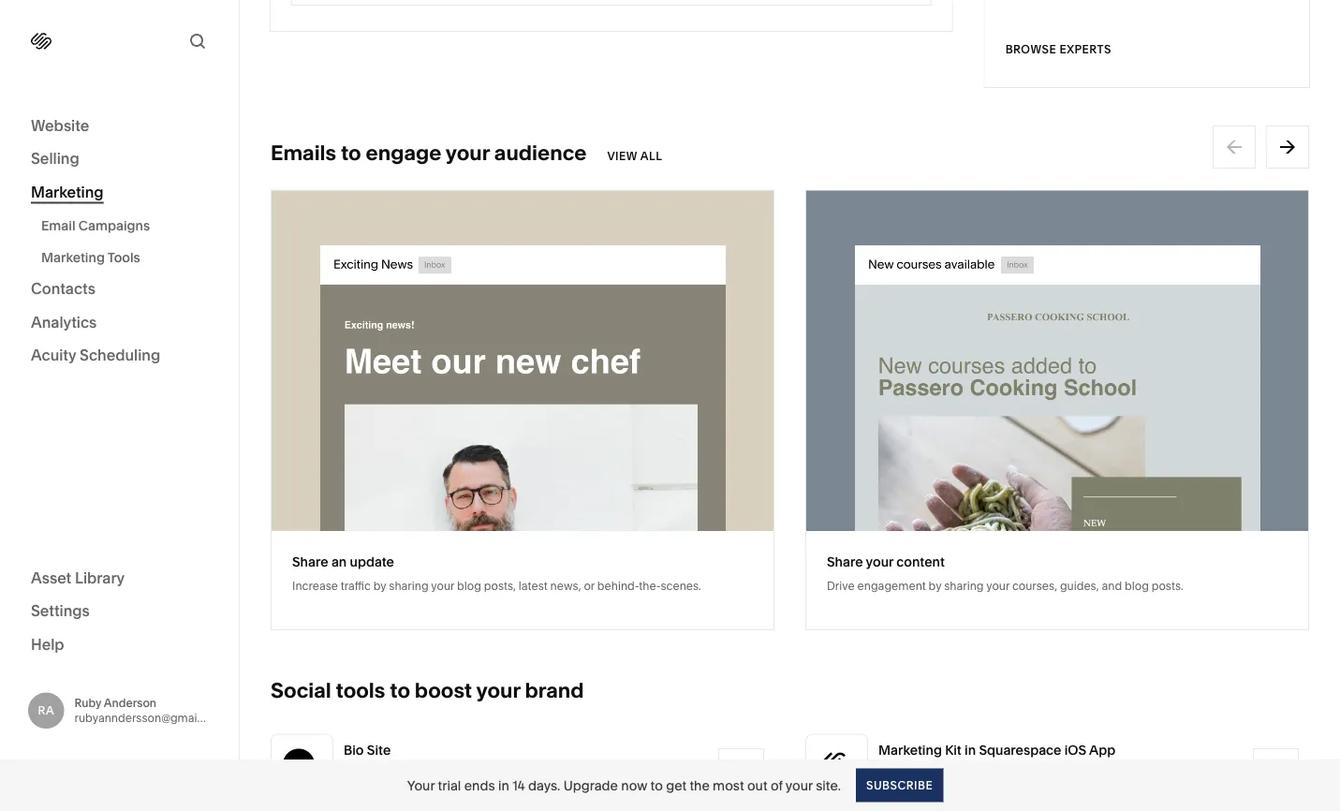 Task type: describe. For each thing, give the bounding box(es) containing it.
analytics
[[31, 313, 97, 331]]

subscribe
[[867, 778, 933, 792]]

asset library link
[[31, 568, 208, 590]]

the
[[690, 778, 710, 793]]

contacts link
[[31, 279, 208, 301]]

marketing tools
[[41, 249, 140, 265]]

selling link
[[31, 148, 208, 170]]

marketing for marketing
[[31, 183, 104, 201]]

help link
[[31, 634, 64, 655]]

email
[[41, 217, 75, 233]]

acuity scheduling link
[[31, 345, 208, 367]]

to
[[651, 778, 663, 793]]

website link
[[31, 115, 208, 137]]

acuity scheduling
[[31, 346, 160, 364]]

14
[[513, 778, 525, 793]]

settings link
[[31, 601, 208, 623]]

ends
[[464, 778, 495, 793]]

trial
[[438, 778, 461, 793]]

website
[[31, 116, 89, 134]]

ruby
[[74, 696, 101, 710]]

out
[[747, 778, 768, 793]]

tools
[[107, 249, 140, 265]]

ra
[[38, 704, 54, 717]]

subscribe button
[[856, 769, 944, 802]]

email campaigns
[[41, 217, 150, 233]]

selling
[[31, 149, 79, 168]]

contacts
[[31, 280, 95, 298]]

help
[[31, 635, 64, 653]]



Task type: locate. For each thing, give the bounding box(es) containing it.
upgrade
[[564, 778, 618, 793]]

marketing tools link
[[41, 241, 218, 273]]

analytics link
[[31, 312, 208, 334]]

0 vertical spatial marketing
[[31, 183, 104, 201]]

marketing
[[31, 183, 104, 201], [41, 249, 105, 265]]

days.
[[528, 778, 561, 793]]

marketing for marketing tools
[[41, 249, 105, 265]]

settings
[[31, 602, 90, 620]]

asset
[[31, 569, 71, 587]]

scheduling
[[80, 346, 160, 364]]

library
[[75, 569, 125, 587]]

email campaigns link
[[41, 209, 218, 241]]

most
[[713, 778, 744, 793]]

1 vertical spatial marketing
[[41, 249, 105, 265]]

marketing link
[[31, 182, 208, 204]]

acuity
[[31, 346, 76, 364]]

in
[[498, 778, 509, 793]]

ruby anderson rubyanndersson@gmail.com
[[74, 696, 226, 725]]

your
[[407, 778, 435, 793]]

your
[[786, 778, 813, 793]]

campaigns
[[78, 217, 150, 233]]

now
[[621, 778, 648, 793]]

your trial ends in 14 days. upgrade now to get the most out of your site.
[[407, 778, 841, 793]]

of
[[771, 778, 783, 793]]

rubyanndersson@gmail.com
[[74, 711, 226, 725]]

site.
[[816, 778, 841, 793]]

marketing up email
[[31, 183, 104, 201]]

anderson
[[104, 696, 156, 710]]

get
[[666, 778, 687, 793]]

asset library
[[31, 569, 125, 587]]

marketing up contacts
[[41, 249, 105, 265]]



Task type: vqa. For each thing, say whether or not it's contained in the screenshot.
Asset Library link
yes



